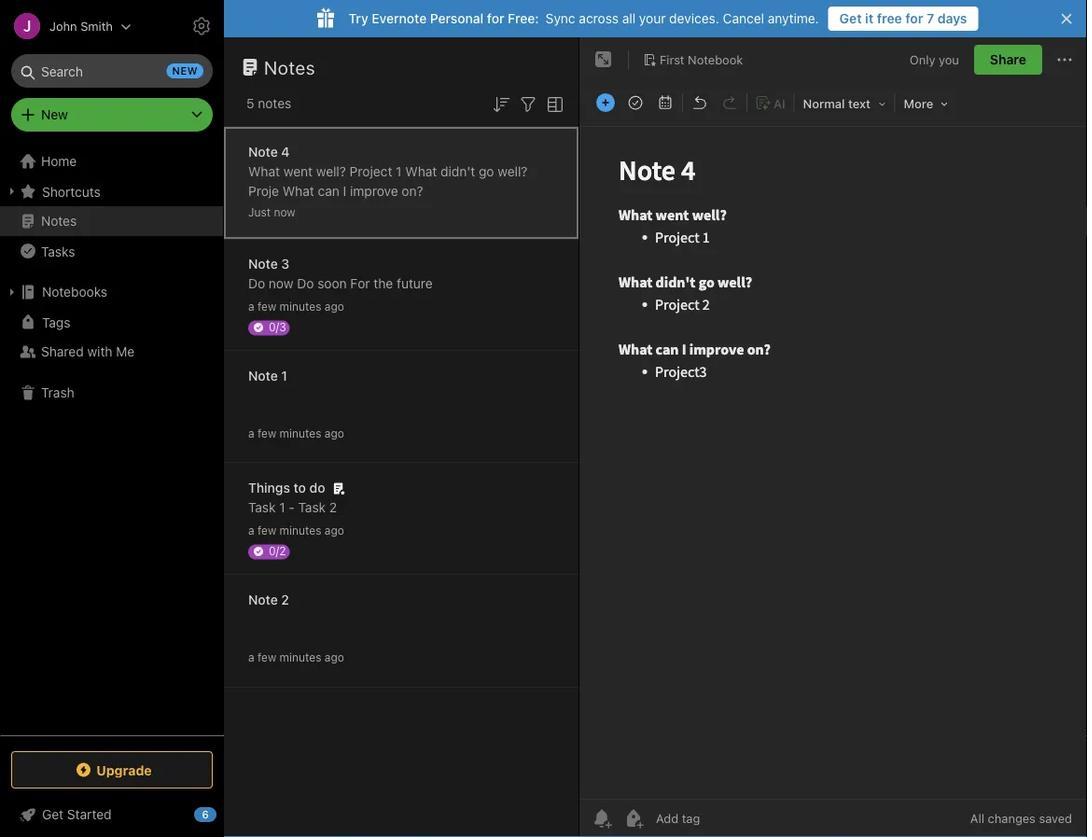 Task type: vqa. For each thing, say whether or not it's contained in the screenshot.
Started
yes



Task type: locate. For each thing, give the bounding box(es) containing it.
note down 0/3
[[248, 368, 278, 384]]

what down went
[[283, 183, 314, 199]]

3 note from the top
[[248, 368, 278, 384]]

cancel
[[723, 11, 765, 26]]

1 for task 1 - task 2
[[279, 500, 285, 515]]

task
[[248, 500, 276, 515], [298, 500, 326, 515]]

across
[[579, 11, 619, 26]]

minutes up "to"
[[280, 427, 322, 440]]

a few minutes ago up 0/3
[[248, 300, 344, 313]]

minutes down note 2
[[280, 651, 322, 664]]

new button
[[11, 98, 213, 132]]

1
[[396, 164, 402, 179], [281, 368, 288, 384], [279, 500, 285, 515]]

share
[[991, 52, 1027, 67]]

tags
[[42, 314, 70, 330]]

tree
[[0, 147, 224, 735]]

add a reminder image
[[591, 808, 613, 830]]

1 vertical spatial 2
[[281, 592, 289, 608]]

for
[[487, 11, 505, 26], [906, 11, 924, 26]]

0 horizontal spatial task
[[248, 500, 276, 515]]

a
[[248, 300, 255, 313], [248, 427, 255, 440], [248, 524, 255, 537], [248, 651, 255, 664]]

do left the soon
[[297, 276, 314, 291]]

1 vertical spatial 1
[[281, 368, 288, 384]]

days
[[938, 11, 968, 26]]

new search field
[[24, 54, 204, 88]]

only
[[910, 53, 936, 67]]

few up 0/2 in the bottom left of the page
[[258, 524, 277, 537]]

all
[[971, 812, 985, 826]]

a down note 3
[[248, 300, 255, 313]]

a up things
[[248, 427, 255, 440]]

2
[[330, 500, 337, 515], [281, 592, 289, 608]]

few down note 2
[[258, 651, 277, 664]]

things to do
[[248, 480, 325, 496]]

few up 0/3
[[258, 300, 277, 313]]

note 1
[[248, 368, 288, 384]]

what up on?
[[405, 164, 437, 179]]

improve
[[350, 183, 398, 199]]

note for note 3
[[248, 256, 278, 272]]

shared
[[41, 344, 84, 359]]

what up proje
[[248, 164, 280, 179]]

evernote
[[372, 11, 427, 26]]

0 horizontal spatial get
[[42, 807, 64, 823]]

-
[[289, 500, 295, 515]]

1 inside what went well? project 1 what didn't go well? proje what can i improve on?
[[396, 164, 402, 179]]

1 a from the top
[[248, 300, 255, 313]]

task down do
[[298, 500, 326, 515]]

add tag image
[[623, 808, 645, 830]]

2 few from the top
[[258, 427, 277, 440]]

get it free for 7 days button
[[829, 7, 979, 31]]

note left 3
[[248, 256, 278, 272]]

home
[[41, 154, 77, 169]]

a down note 2
[[248, 651, 255, 664]]

1 task from the left
[[248, 500, 276, 515]]

new
[[172, 65, 198, 77]]

i
[[343, 183, 347, 199]]

3 few from the top
[[258, 524, 277, 537]]

0 horizontal spatial what
[[248, 164, 280, 179]]

1 horizontal spatial 2
[[330, 500, 337, 515]]

2 note from the top
[[248, 256, 278, 272]]

just now
[[248, 206, 296, 219]]

the
[[374, 276, 393, 291]]

get left started
[[42, 807, 64, 823]]

1 horizontal spatial for
[[906, 11, 924, 26]]

2 vertical spatial 1
[[279, 500, 285, 515]]

changes
[[988, 812, 1036, 826]]

a few minutes ago up "to"
[[248, 427, 344, 440]]

few up things
[[258, 427, 277, 440]]

2 for from the left
[[906, 11, 924, 26]]

1 horizontal spatial well?
[[498, 164, 528, 179]]

1 horizontal spatial get
[[840, 11, 862, 26]]

a down things
[[248, 524, 255, 537]]

minutes down task 1 - task 2
[[280, 524, 322, 537]]

1 minutes from the top
[[280, 300, 322, 313]]

a few minutes ago down note 2
[[248, 651, 344, 664]]

1 vertical spatial get
[[42, 807, 64, 823]]

1 horizontal spatial do
[[297, 276, 314, 291]]

tasks
[[41, 243, 75, 259]]

Add filters field
[[517, 91, 540, 116]]

more actions image
[[1054, 49, 1076, 71]]

3 ago from the top
[[325, 524, 344, 537]]

get started
[[42, 807, 112, 823]]

proje
[[248, 183, 279, 199]]

get left it
[[840, 11, 862, 26]]

trash
[[41, 385, 74, 401]]

now
[[274, 206, 296, 219], [269, 276, 294, 291]]

5
[[246, 96, 254, 111]]

More actions field
[[1054, 45, 1076, 75]]

for left 7
[[906, 11, 924, 26]]

0 horizontal spatial well?
[[316, 164, 346, 179]]

2 do from the left
[[297, 276, 314, 291]]

1 a few minutes ago from the top
[[248, 300, 344, 313]]

a few minutes ago down task 1 - task 2
[[248, 524, 344, 537]]

4 note from the top
[[248, 592, 278, 608]]

for left free: in the top of the page
[[487, 11, 505, 26]]

john
[[49, 19, 77, 33]]

notes up "notes"
[[264, 56, 316, 78]]

sync
[[546, 11, 576, 26]]

0 horizontal spatial for
[[487, 11, 505, 26]]

2 down 0/2 in the bottom left of the page
[[281, 592, 289, 608]]

notebooks
[[42, 284, 107, 300]]

try evernote personal for free: sync across all your devices. cancel anytime.
[[349, 11, 819, 26]]

get for get started
[[42, 807, 64, 823]]

task down things
[[248, 500, 276, 515]]

for inside button
[[906, 11, 924, 26]]

1 up on?
[[396, 164, 402, 179]]

note left 4
[[248, 144, 278, 160]]

get inside help and learning task checklist field
[[42, 807, 64, 823]]

note 4
[[248, 144, 290, 160]]

0 vertical spatial now
[[274, 206, 296, 219]]

future
[[397, 276, 433, 291]]

well? right go
[[498, 164, 528, 179]]

0/3
[[269, 321, 286, 334]]

1 down 0/3
[[281, 368, 288, 384]]

note for note 1
[[248, 368, 278, 384]]

devices.
[[670, 11, 720, 26]]

4 few from the top
[[258, 651, 277, 664]]

Add tag field
[[654, 811, 795, 827]]

1 left -
[[279, 500, 285, 515]]

4 minutes from the top
[[280, 651, 322, 664]]

well? up can
[[316, 164, 346, 179]]

for
[[351, 276, 370, 291]]

what
[[248, 164, 280, 179], [405, 164, 437, 179], [283, 183, 314, 199]]

Heading level field
[[797, 90, 893, 117]]

ago
[[325, 300, 344, 313], [325, 427, 344, 440], [325, 524, 344, 537], [325, 651, 344, 664]]

3 a few minutes ago from the top
[[248, 524, 344, 537]]

2 right -
[[330, 500, 337, 515]]

notes up 'tasks'
[[41, 213, 77, 229]]

Note Editor text field
[[580, 127, 1088, 799]]

0 vertical spatial notes
[[264, 56, 316, 78]]

note window element
[[580, 37, 1088, 837]]

2 horizontal spatial what
[[405, 164, 437, 179]]

note 3
[[248, 256, 290, 272]]

now right just
[[274, 206, 296, 219]]

1 well? from the left
[[316, 164, 346, 179]]

do
[[310, 480, 325, 496]]

few
[[258, 300, 277, 313], [258, 427, 277, 440], [258, 524, 277, 537], [258, 651, 277, 664]]

0 horizontal spatial do
[[248, 276, 265, 291]]

minutes up 0/3
[[280, 300, 322, 313]]

smith
[[80, 19, 113, 33]]

0 vertical spatial get
[[840, 11, 862, 26]]

get
[[840, 11, 862, 26], [42, 807, 64, 823]]

0 horizontal spatial notes
[[41, 213, 77, 229]]

Sort options field
[[490, 91, 513, 116]]

note down 0/2 in the bottom left of the page
[[248, 592, 278, 608]]

1 vertical spatial notes
[[41, 213, 77, 229]]

get it free for 7 days
[[840, 11, 968, 26]]

do
[[248, 276, 265, 291], [297, 276, 314, 291]]

1 horizontal spatial task
[[298, 500, 326, 515]]

note
[[248, 144, 278, 160], [248, 256, 278, 272], [248, 368, 278, 384], [248, 592, 278, 608]]

0 vertical spatial 1
[[396, 164, 402, 179]]

4 ago from the top
[[325, 651, 344, 664]]

all
[[623, 11, 636, 26]]

1 note from the top
[[248, 144, 278, 160]]

1 vertical spatial now
[[269, 276, 294, 291]]

0 vertical spatial 2
[[330, 500, 337, 515]]

shared with me link
[[0, 337, 223, 367]]

now for just
[[274, 206, 296, 219]]

saved
[[1040, 812, 1073, 826]]

now down 3
[[269, 276, 294, 291]]

1 for from the left
[[487, 11, 505, 26]]

get inside button
[[840, 11, 862, 26]]

you
[[939, 53, 960, 67]]

1 for note 1
[[281, 368, 288, 384]]

normal text
[[804, 97, 871, 111]]

3
[[281, 256, 290, 272]]

free
[[877, 11, 903, 26]]

expand notebooks image
[[5, 285, 20, 300]]

do down note 3
[[248, 276, 265, 291]]



Task type: describe. For each thing, give the bounding box(es) containing it.
Insert field
[[592, 90, 620, 116]]

shortcuts button
[[0, 176, 223, 206]]

go
[[479, 164, 494, 179]]

first
[[660, 52, 685, 66]]

for for free:
[[487, 11, 505, 26]]

notebook
[[688, 52, 743, 66]]

on?
[[402, 183, 423, 199]]

only you
[[910, 53, 960, 67]]

settings image
[[190, 15, 213, 37]]

john smith
[[49, 19, 113, 33]]

personal
[[430, 11, 484, 26]]

now for do
[[269, 276, 294, 291]]

2 a few minutes ago from the top
[[248, 427, 344, 440]]

upgrade
[[96, 763, 152, 778]]

1 horizontal spatial what
[[283, 183, 314, 199]]

anytime.
[[768, 11, 819, 26]]

tasks button
[[0, 236, 223, 266]]

to
[[294, 480, 306, 496]]

7
[[927, 11, 935, 26]]

notes inside notes link
[[41, 213, 77, 229]]

notebooks link
[[0, 277, 223, 307]]

Account field
[[0, 7, 132, 45]]

2 ago from the top
[[325, 427, 344, 440]]

share button
[[975, 45, 1043, 75]]

home link
[[0, 147, 224, 176]]

it
[[866, 11, 874, 26]]

1 few from the top
[[258, 300, 277, 313]]

2 a from the top
[[248, 427, 255, 440]]

0 horizontal spatial 2
[[281, 592, 289, 608]]

Search text field
[[24, 54, 200, 88]]

went
[[284, 164, 313, 179]]

tags button
[[0, 307, 223, 337]]

6
[[202, 809, 209, 821]]

upgrade button
[[11, 752, 213, 789]]

more
[[904, 97, 934, 111]]

View options field
[[540, 91, 567, 116]]

free:
[[508, 11, 539, 26]]

first notebook button
[[637, 47, 750, 73]]

2 minutes from the top
[[280, 427, 322, 440]]

task 1 - task 2
[[248, 500, 337, 515]]

notes link
[[0, 206, 223, 236]]

undo image
[[687, 90, 713, 116]]

try
[[349, 11, 369, 26]]

expand note image
[[593, 49, 615, 71]]

1 ago from the top
[[325, 300, 344, 313]]

click to collapse image
[[217, 803, 231, 825]]

things
[[248, 480, 290, 496]]

first notebook
[[660, 52, 743, 66]]

2 task from the left
[[298, 500, 326, 515]]

1 horizontal spatial notes
[[264, 56, 316, 78]]

new
[[41, 107, 68, 122]]

can
[[318, 183, 340, 199]]

note 2
[[248, 592, 289, 608]]

3 a from the top
[[248, 524, 255, 537]]

note for note 4
[[248, 144, 278, 160]]

4
[[281, 144, 290, 160]]

normal
[[804, 97, 845, 111]]

add filters image
[[517, 93, 540, 116]]

started
[[67, 807, 112, 823]]

for for 7
[[906, 11, 924, 26]]

project
[[350, 164, 393, 179]]

More field
[[898, 90, 955, 117]]

didn't
[[441, 164, 475, 179]]

2 well? from the left
[[498, 164, 528, 179]]

trash link
[[0, 378, 223, 408]]

1 do from the left
[[248, 276, 265, 291]]

all changes saved
[[971, 812, 1073, 826]]

4 a few minutes ago from the top
[[248, 651, 344, 664]]

task image
[[623, 90, 649, 116]]

soon
[[318, 276, 347, 291]]

3 minutes from the top
[[280, 524, 322, 537]]

note for note 2
[[248, 592, 278, 608]]

do now do soon for the future
[[248, 276, 433, 291]]

get for get it free for 7 days
[[840, 11, 862, 26]]

what went well? project 1 what didn't go well? proje what can i improve on?
[[248, 164, 528, 199]]

0/2
[[269, 545, 286, 558]]

text
[[849, 97, 871, 111]]

your
[[639, 11, 666, 26]]

calendar event image
[[653, 90, 679, 116]]

4 a from the top
[[248, 651, 255, 664]]

tree containing home
[[0, 147, 224, 735]]

Help and Learning task checklist field
[[0, 800, 224, 830]]

5 notes
[[246, 96, 292, 111]]

shortcuts
[[42, 184, 101, 199]]

with
[[87, 344, 113, 359]]

just
[[248, 206, 271, 219]]

notes
[[258, 96, 292, 111]]

me
[[116, 344, 135, 359]]

shared with me
[[41, 344, 135, 359]]



